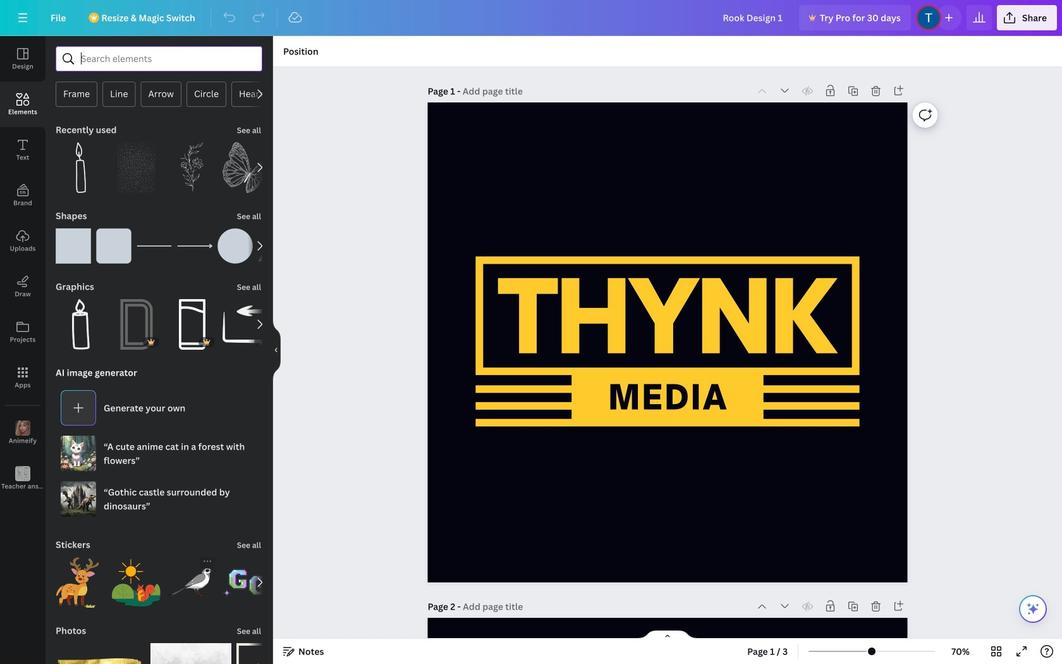 Task type: describe. For each thing, give the bounding box(es) containing it.
two lines letter d design vector illustrator image
[[111, 299, 162, 350]]

canva assistant image
[[1026, 602, 1041, 617]]

1 candle doodle image from the top
[[56, 142, 106, 193]]

side panel tab list
[[0, 36, 46, 502]]

triangle up image
[[258, 228, 294, 264]]

paper film portrait image
[[237, 643, 278, 664]]

rounded square image
[[96, 228, 132, 264]]

1 add this line to the canvas image from the left
[[137, 228, 172, 264]]

2 add this line to the canvas image from the left
[[177, 228, 213, 264]]



Task type: locate. For each thing, give the bounding box(es) containing it.
1 vertical spatial candle doodle image
[[56, 299, 106, 350]]

add this line to the canvas image left white circle shape 'image'
[[177, 228, 213, 264]]

untitled media image
[[151, 643, 232, 664]]

candle doodle image
[[56, 142, 106, 193], [56, 299, 106, 350]]

0 vertical spatial page title text field
[[463, 85, 525, 97]]

1 vertical spatial page title text field
[[463, 600, 525, 613]]

0 vertical spatial candle doodle image
[[56, 142, 106, 193]]

Design title text field
[[713, 5, 795, 30]]

white circle shape image
[[218, 228, 253, 264]]

show pages image
[[638, 630, 699, 640]]

2 candle doodle image from the top
[[56, 299, 106, 350]]

square image
[[56, 228, 91, 264]]

sketchy drawing arrows vector illustration image
[[223, 299, 273, 350]]

0 horizontal spatial add this line to the canvas image
[[137, 228, 172, 264]]

group
[[56, 135, 106, 193], [111, 135, 162, 193], [167, 135, 218, 193], [111, 299, 162, 350], [223, 299, 273, 350], [56, 557, 106, 608], [111, 557, 162, 608], [167, 557, 218, 608], [223, 557, 273, 608], [151, 636, 232, 664], [56, 643, 146, 664], [237, 643, 278, 664]]

Search elements search field
[[81, 47, 237, 71]]

hide image
[[273, 320, 281, 381]]

add this line to the canvas image
[[137, 228, 172, 264], [177, 228, 213, 264]]

egypt white gold sprinkles scattered chunks rectangle image
[[111, 142, 162, 193]]

main menu bar
[[0, 0, 1063, 36]]

golden texture,splashes of gold, background,element spot. image
[[56, 643, 146, 664]]

candle doodle image left egypt white gold sprinkles scattered chunks rectangle image
[[56, 142, 106, 193]]

candle doodle image left two lines letter d design vector illustrator image
[[56, 299, 106, 350]]

1 horizontal spatial add this line to the canvas image
[[177, 228, 213, 264]]

Page title text field
[[463, 85, 525, 97], [463, 600, 525, 613]]

add this line to the canvas image right rounded square image
[[137, 228, 172, 264]]



Task type: vqa. For each thing, say whether or not it's contained in the screenshot.
Heart button
no



